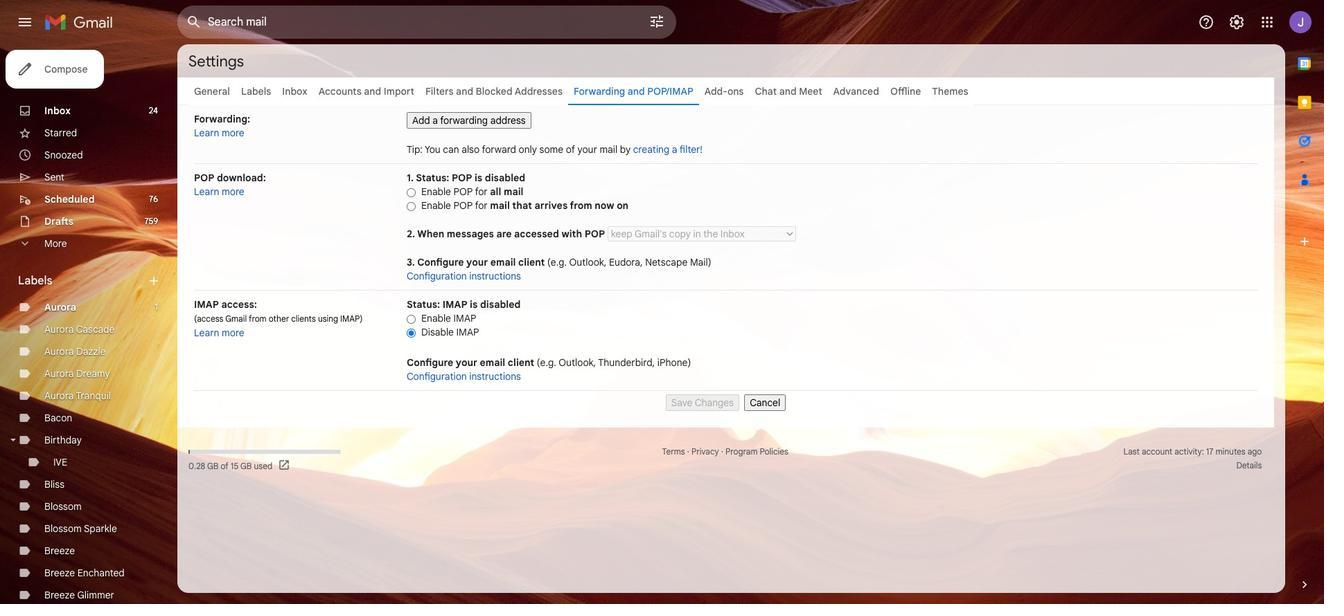 Task type: describe. For each thing, give the bounding box(es) containing it.
configuration inside '3. configure your email client (e.g. outlook, eudora, netscape mail) configuration instructions'
[[407, 270, 467, 283]]

aurora for aurora dreamy
[[44, 368, 74, 380]]

cancel button
[[744, 395, 786, 412]]

759
[[144, 216, 158, 227]]

breeze link
[[44, 545, 75, 558]]

also
[[462, 143, 480, 156]]

2 vertical spatial mail
[[490, 200, 510, 212]]

disable imap
[[421, 326, 479, 339]]

forwarding:
[[194, 113, 250, 125]]

footer containing terms
[[177, 445, 1274, 473]]

more
[[44, 238, 67, 250]]

1 vertical spatial is
[[470, 299, 478, 311]]

imap)
[[340, 314, 363, 324]]

pop right with
[[585, 228, 605, 240]]

configuration instructions link for your
[[407, 371, 521, 383]]

support image
[[1198, 14, 1215, 30]]

advanced search options image
[[643, 8, 671, 35]]

0 vertical spatial inbox link
[[282, 85, 307, 98]]

more inside the forwarding: learn more
[[222, 127, 244, 139]]

breeze for breeze enchanted
[[44, 567, 75, 580]]

imap for enable
[[454, 312, 476, 325]]

terms
[[662, 447, 685, 457]]

1 horizontal spatial from
[[570, 200, 592, 212]]

dazzle
[[76, 346, 106, 358]]

filter!
[[680, 143, 702, 156]]

ons
[[727, 85, 744, 98]]

add-ons link
[[704, 85, 744, 98]]

all
[[490, 186, 501, 198]]

breeze enchanted link
[[44, 567, 125, 580]]

1 · from the left
[[687, 447, 689, 457]]

other
[[269, 314, 289, 324]]

starred link
[[44, 127, 77, 139]]

tranquil
[[76, 390, 111, 403]]

details
[[1236, 461, 1262, 471]]

netscape
[[645, 256, 688, 269]]

terms · privacy · program policies
[[662, 447, 788, 457]]

and for filters
[[456, 85, 473, 98]]

inbox inside labels navigation
[[44, 105, 71, 117]]

pop/imap
[[647, 85, 693, 98]]

download:
[[217, 172, 266, 184]]

now
[[595, 200, 614, 212]]

email inside configure your email client (e.g. outlook, thunderbird, iphone) configuration instructions
[[480, 357, 505, 369]]

outlook, inside configure your email client (e.g. outlook, thunderbird, iphone) configuration instructions
[[559, 357, 596, 369]]

Search mail text field
[[208, 15, 610, 29]]

aurora tranquil
[[44, 390, 111, 403]]

iphone)
[[657, 357, 691, 369]]

(e.g. inside '3. configure your email client (e.g. outlook, eudora, netscape mail) configuration instructions'
[[547, 256, 567, 269]]

blossom for blossom link
[[44, 501, 82, 513]]

76
[[149, 194, 158, 204]]

bliss link
[[44, 479, 64, 491]]

accounts and import
[[318, 85, 414, 98]]

more button
[[0, 233, 166, 255]]

your inside configure your email client (e.g. outlook, thunderbird, iphone) configuration instructions
[[456, 357, 477, 369]]

accounts and import link
[[318, 85, 414, 98]]

client inside '3. configure your email client (e.g. outlook, eudora, netscape mail) configuration instructions'
[[518, 256, 545, 269]]

forward
[[482, 143, 516, 156]]

imap inside imap access: (access gmail from other clients using imap) learn more
[[194, 299, 219, 311]]

general
[[194, 85, 230, 98]]

2.
[[407, 228, 415, 240]]

glimmer
[[77, 590, 114, 602]]

messages
[[447, 228, 494, 240]]

imap for status:
[[443, 299, 467, 311]]

sent
[[44, 171, 64, 184]]

settings
[[188, 52, 244, 70]]

compose
[[44, 63, 88, 76]]

tip:
[[407, 143, 423, 156]]

(e.g. inside configure your email client (e.g. outlook, thunderbird, iphone) configuration instructions
[[537, 357, 556, 369]]

aurora dazzle link
[[44, 346, 106, 358]]

scheduled
[[44, 193, 95, 206]]

pop download: learn more
[[194, 172, 266, 198]]

dreamy
[[76, 368, 110, 380]]

drafts
[[44, 215, 74, 228]]

aurora dazzle
[[44, 346, 106, 358]]

on
[[617, 200, 629, 212]]

configure inside configure your email client (e.g. outlook, thunderbird, iphone) configuration instructions
[[407, 357, 453, 369]]

labels heading
[[18, 274, 147, 288]]

birthday link
[[44, 434, 82, 447]]

0 vertical spatial of
[[566, 143, 575, 156]]

0 vertical spatial mail
[[600, 143, 617, 156]]

2 gb from the left
[[240, 461, 252, 471]]

cancel
[[750, 397, 780, 409]]

configure inside '3. configure your email client (e.g. outlook, eudora, netscape mail) configuration instructions'
[[417, 256, 464, 269]]

0 vertical spatial disabled
[[485, 172, 525, 184]]

enable pop for all mail
[[421, 186, 523, 198]]

more inside pop download: learn more
[[222, 186, 244, 198]]

search mail image
[[182, 10, 206, 35]]

chat and meet link
[[755, 85, 822, 98]]

filters and blocked addresses
[[425, 85, 563, 98]]

meet
[[799, 85, 822, 98]]

1 gb from the left
[[207, 461, 218, 471]]

program
[[725, 447, 758, 457]]

compose button
[[6, 50, 104, 89]]

labels navigation
[[0, 44, 177, 605]]

settings image
[[1228, 14, 1245, 30]]

and for accounts
[[364, 85, 381, 98]]

imap for disable
[[456, 326, 479, 339]]

creating
[[633, 143, 669, 156]]

3. configure your email client (e.g. outlook, eudora, netscape mail) configuration instructions
[[407, 256, 711, 283]]

ive link
[[53, 457, 67, 469]]

aurora dreamy link
[[44, 368, 110, 380]]

can
[[443, 143, 459, 156]]

using
[[318, 314, 338, 324]]

imap access: (access gmail from other clients using imap) learn more
[[194, 299, 363, 339]]

1. status: pop is disabled
[[407, 172, 525, 184]]

labels for labels link
[[241, 85, 271, 98]]

aurora cascade link
[[44, 324, 115, 336]]

instructions inside configure your email client (e.g. outlook, thunderbird, iphone) configuration instructions
[[469, 371, 521, 383]]

clients
[[291, 314, 316, 324]]

0.28
[[188, 461, 205, 471]]

terms link
[[662, 447, 685, 457]]

1.
[[407, 172, 414, 184]]

enable for enable imap
[[421, 312, 451, 325]]

bacon
[[44, 412, 72, 425]]

aurora for aurora dazzle
[[44, 346, 74, 358]]

starred
[[44, 127, 77, 139]]

aurora dreamy
[[44, 368, 110, 380]]

follow link to manage storage image
[[278, 459, 292, 473]]

labels link
[[241, 85, 271, 98]]

aurora link
[[44, 301, 76, 314]]



Task type: locate. For each thing, give the bounding box(es) containing it.
imap down "enable imap"
[[456, 326, 479, 339]]

1 horizontal spatial inbox link
[[282, 85, 307, 98]]

2 learn more link from the top
[[194, 186, 244, 198]]

learn more link down the (access
[[194, 327, 244, 339]]

learn inside the forwarding: learn more
[[194, 127, 219, 139]]

3 and from the left
[[628, 85, 645, 98]]

1 vertical spatial disabled
[[480, 299, 521, 311]]

more inside imap access: (access gmail from other clients using imap) learn more
[[222, 327, 244, 339]]

3 learn more link from the top
[[194, 327, 244, 339]]

1 more from the top
[[222, 127, 244, 139]]

when
[[417, 228, 444, 240]]

for down enable pop for all mail
[[475, 200, 488, 212]]

1 vertical spatial inbox
[[44, 105, 71, 117]]

1 horizontal spatial ·
[[721, 447, 723, 457]]

gb right 0.28
[[207, 461, 218, 471]]

pop up enable pop for all mail
[[452, 172, 472, 184]]

configuration inside configure your email client (e.g. outlook, thunderbird, iphone) configuration instructions
[[407, 371, 467, 383]]

more down gmail in the left of the page
[[222, 327, 244, 339]]

labels inside labels navigation
[[18, 274, 52, 288]]

email
[[490, 256, 516, 269], [480, 357, 505, 369]]

1 vertical spatial enable
[[421, 200, 451, 212]]

0 horizontal spatial inbox
[[44, 105, 71, 117]]

enable up disable
[[421, 312, 451, 325]]

0 vertical spatial breeze
[[44, 545, 75, 558]]

1 horizontal spatial labels
[[241, 85, 271, 98]]

blossom sparkle link
[[44, 523, 117, 536]]

filters
[[425, 85, 453, 98]]

you
[[425, 143, 440, 156]]

instructions inside '3. configure your email client (e.g. outlook, eudora, netscape mail) configuration instructions'
[[469, 270, 521, 283]]

scheduled link
[[44, 193, 95, 206]]

breeze for breeze glimmer
[[44, 590, 75, 602]]

1 horizontal spatial inbox
[[282, 85, 307, 98]]

1 configuration instructions link from the top
[[407, 270, 521, 283]]

learn inside pop download: learn more
[[194, 186, 219, 198]]

save changes button
[[666, 395, 739, 412]]

2 vertical spatial learn more link
[[194, 327, 244, 339]]

more down forwarding:
[[222, 127, 244, 139]]

disabled down '3. configure your email client (e.g. outlook, eudora, netscape mail) configuration instructions'
[[480, 299, 521, 311]]

thunderbird,
[[598, 357, 655, 369]]

0 vertical spatial outlook,
[[569, 256, 607, 269]]

your inside '3. configure your email client (e.g. outlook, eudora, netscape mail) configuration instructions'
[[466, 256, 488, 269]]

addresses
[[515, 85, 563, 98]]

instructions up status: imap is disabled
[[469, 270, 521, 283]]

1 vertical spatial breeze
[[44, 567, 75, 580]]

learn more link down forwarding:
[[194, 127, 244, 139]]

minutes
[[1216, 447, 1245, 457]]

chat and meet
[[755, 85, 822, 98]]

add-
[[704, 85, 727, 98]]

1 vertical spatial configure
[[407, 357, 453, 369]]

email down are in the left top of the page
[[490, 256, 516, 269]]

1 vertical spatial labels
[[18, 274, 52, 288]]

inbox
[[282, 85, 307, 98], [44, 105, 71, 117]]

2 · from the left
[[721, 447, 723, 457]]

0 vertical spatial blossom
[[44, 501, 82, 513]]

accessed
[[514, 228, 559, 240]]

of inside footer
[[221, 461, 228, 471]]

imap up "enable imap"
[[443, 299, 467, 311]]

email down status: imap is disabled
[[480, 357, 505, 369]]

1 vertical spatial instructions
[[469, 371, 521, 383]]

learn down the (access
[[194, 327, 219, 339]]

disable
[[421, 326, 454, 339]]

footer
[[177, 445, 1274, 473]]

aurora for aurora tranquil
[[44, 390, 74, 403]]

mail left by
[[600, 143, 617, 156]]

and right filters at the left
[[456, 85, 473, 98]]

1 horizontal spatial of
[[566, 143, 575, 156]]

0 horizontal spatial ·
[[687, 447, 689, 457]]

1 learn from the top
[[194, 127, 219, 139]]

5 aurora from the top
[[44, 390, 74, 403]]

None radio
[[407, 201, 416, 212]]

breeze enchanted
[[44, 567, 125, 580]]

1 blossom from the top
[[44, 501, 82, 513]]

Disable IMAP radio
[[407, 328, 416, 339]]

ago
[[1248, 447, 1262, 457]]

1 enable from the top
[[421, 186, 451, 198]]

4 aurora from the top
[[44, 368, 74, 380]]

learn down download:
[[194, 186, 219, 198]]

bliss
[[44, 479, 64, 491]]

policies
[[760, 447, 788, 457]]

2 vertical spatial more
[[222, 327, 244, 339]]

cascade
[[76, 324, 115, 336]]

2 enable from the top
[[421, 200, 451, 212]]

2 configuration from the top
[[407, 371, 467, 383]]

2 blossom from the top
[[44, 523, 82, 536]]

account
[[1142, 447, 1172, 457]]

1 vertical spatial (e.g.
[[537, 357, 556, 369]]

1 vertical spatial outlook,
[[559, 357, 596, 369]]

1 aurora from the top
[[44, 301, 76, 314]]

last account activity: 17 minutes ago details
[[1123, 447, 1262, 471]]

status: up enable imap radio
[[407, 299, 440, 311]]

snoozed link
[[44, 149, 83, 161]]

of left 15
[[221, 461, 228, 471]]

aurora up bacon link
[[44, 390, 74, 403]]

instructions down disable imap
[[469, 371, 521, 383]]

labels for labels heading
[[18, 274, 52, 288]]

navigation containing save changes
[[194, 391, 1257, 412]]

activity:
[[1175, 447, 1204, 457]]

pop down enable pop for all mail
[[454, 200, 473, 212]]

learn down forwarding:
[[194, 127, 219, 139]]

imap up the (access
[[194, 299, 219, 311]]

0 vertical spatial from
[[570, 200, 592, 212]]

0 vertical spatial client
[[518, 256, 545, 269]]

0 horizontal spatial of
[[221, 461, 228, 471]]

aurora down aurora link
[[44, 324, 74, 336]]

1 vertical spatial more
[[222, 186, 244, 198]]

from inside imap access: (access gmail from other clients using imap) learn more
[[249, 314, 267, 324]]

3 more from the top
[[222, 327, 244, 339]]

blossom down bliss
[[44, 501, 82, 513]]

pop down 1. status: pop is disabled
[[454, 186, 473, 198]]

forwarding
[[574, 85, 625, 98]]

None radio
[[407, 188, 416, 198]]

learn more link for learn
[[194, 186, 244, 198]]

None search field
[[177, 6, 676, 39]]

birthday
[[44, 434, 82, 447]]

changes
[[695, 397, 734, 409]]

offline link
[[890, 85, 921, 98]]

1 and from the left
[[364, 85, 381, 98]]

is up "enable imap"
[[470, 299, 478, 311]]

1 vertical spatial inbox link
[[44, 105, 71, 117]]

1 configuration from the top
[[407, 270, 467, 283]]

0 vertical spatial labels
[[241, 85, 271, 98]]

breeze down breeze enchanted link
[[44, 590, 75, 602]]

4 and from the left
[[779, 85, 796, 98]]

for for all mail
[[475, 186, 488, 198]]

learn more link for more
[[194, 127, 244, 139]]

1 breeze from the top
[[44, 545, 75, 558]]

more
[[222, 127, 244, 139], [222, 186, 244, 198], [222, 327, 244, 339]]

2 more from the top
[[222, 186, 244, 198]]

0 vertical spatial instructions
[[469, 270, 521, 283]]

0 vertical spatial your
[[578, 143, 597, 156]]

1 vertical spatial configuration instructions link
[[407, 371, 521, 383]]

advanced link
[[833, 85, 879, 98]]

outlook,
[[569, 256, 607, 269], [559, 357, 596, 369]]

from left other on the bottom left of page
[[249, 314, 267, 324]]

instructions
[[469, 270, 521, 283], [469, 371, 521, 383]]

inbox link up starred link
[[44, 105, 71, 117]]

filters and blocked addresses link
[[425, 85, 563, 98]]

main menu image
[[17, 14, 33, 30]]

2 instructions from the top
[[469, 371, 521, 383]]

configuration down 3. at the top left
[[407, 270, 467, 283]]

Enable IMAP radio
[[407, 314, 416, 325]]

your right some
[[578, 143, 597, 156]]

1 vertical spatial blossom
[[44, 523, 82, 536]]

configure
[[417, 256, 464, 269], [407, 357, 453, 369]]

0 vertical spatial inbox
[[282, 85, 307, 98]]

outlook, inside '3. configure your email client (e.g. outlook, eudora, netscape mail) configuration instructions'
[[569, 256, 607, 269]]

1 learn more link from the top
[[194, 127, 244, 139]]

for for mail that arrives from now on
[[475, 200, 488, 212]]

1
[[155, 302, 158, 312]]

forwarding: learn more
[[194, 113, 250, 139]]

of right some
[[566, 143, 575, 156]]

pop
[[194, 172, 214, 184], [452, 172, 472, 184], [454, 186, 473, 198], [454, 200, 473, 212], [585, 228, 605, 240]]

that
[[512, 200, 532, 212]]

inbox link right labels link
[[282, 85, 307, 98]]

aurora tranquil link
[[44, 390, 111, 403]]

3 aurora from the top
[[44, 346, 74, 358]]

2 vertical spatial enable
[[421, 312, 451, 325]]

is up enable pop for all mail
[[475, 172, 482, 184]]

breeze down breeze link
[[44, 567, 75, 580]]

1 vertical spatial for
[[475, 200, 488, 212]]

24
[[149, 105, 158, 116]]

pop inside pop download: learn more
[[194, 172, 214, 184]]

blossom sparkle
[[44, 523, 117, 536]]

labels up aurora link
[[18, 274, 52, 288]]

for left all
[[475, 186, 488, 198]]

client inside configure your email client (e.g. outlook, thunderbird, iphone) configuration instructions
[[508, 357, 534, 369]]

configure right 3. at the top left
[[417, 256, 464, 269]]

0 vertical spatial configuration instructions link
[[407, 270, 521, 283]]

15
[[231, 461, 238, 471]]

1 vertical spatial learn more link
[[194, 186, 244, 198]]

2 vertical spatial breeze
[[44, 590, 75, 602]]

2 breeze from the top
[[44, 567, 75, 580]]

some
[[539, 143, 563, 156]]

pop left download:
[[194, 172, 214, 184]]

gmail
[[225, 314, 247, 324]]

0 vertical spatial (e.g.
[[547, 256, 567, 269]]

1 vertical spatial client
[[508, 357, 534, 369]]

blossom for blossom sparkle
[[44, 523, 82, 536]]

0 vertical spatial learn
[[194, 127, 219, 139]]

configuration down disable
[[407, 371, 467, 383]]

mail down all
[[490, 200, 510, 212]]

0 vertical spatial for
[[475, 186, 488, 198]]

tip: you can also forward only some of your mail by creating a filter!
[[407, 143, 702, 156]]

3 enable from the top
[[421, 312, 451, 325]]

imap
[[194, 299, 219, 311], [443, 299, 467, 311], [454, 312, 476, 325], [456, 326, 479, 339]]

2. when messages are accessed with pop
[[407, 228, 607, 240]]

0 vertical spatial configure
[[417, 256, 464, 269]]

forwarding and pop/imap link
[[574, 85, 693, 98]]

save changes
[[671, 397, 734, 409]]

breeze
[[44, 545, 75, 558], [44, 567, 75, 580], [44, 590, 75, 602]]

and left import
[[364, 85, 381, 98]]

1 vertical spatial from
[[249, 314, 267, 324]]

arrives
[[534, 200, 568, 212]]

2 for from the top
[[475, 200, 488, 212]]

details link
[[1236, 461, 1262, 471]]

configuration instructions link down disable imap
[[407, 371, 521, 383]]

learn inside imap access: (access gmail from other clients using imap) learn more
[[194, 327, 219, 339]]

0 horizontal spatial inbox link
[[44, 105, 71, 117]]

1 instructions from the top
[[469, 270, 521, 283]]

· right terms link
[[687, 447, 689, 457]]

0 vertical spatial more
[[222, 127, 244, 139]]

2 configuration instructions link from the top
[[407, 371, 521, 383]]

0 vertical spatial is
[[475, 172, 482, 184]]

and
[[364, 85, 381, 98], [456, 85, 473, 98], [628, 85, 645, 98], [779, 85, 796, 98]]

configuration instructions link for configure
[[407, 270, 521, 283]]

· right privacy link
[[721, 447, 723, 457]]

themes
[[932, 85, 968, 98]]

0 vertical spatial enable
[[421, 186, 451, 198]]

tab list
[[1285, 44, 1324, 555]]

navigation
[[194, 391, 1257, 412]]

aurora up the aurora cascade
[[44, 301, 76, 314]]

3 learn from the top
[[194, 327, 219, 339]]

bacon link
[[44, 412, 72, 425]]

gb right 15
[[240, 461, 252, 471]]

offline
[[890, 85, 921, 98]]

0 vertical spatial learn more link
[[194, 127, 244, 139]]

aurora for aurora cascade
[[44, 324, 74, 336]]

0 horizontal spatial from
[[249, 314, 267, 324]]

None button
[[407, 112, 531, 129]]

disabled
[[485, 172, 525, 184], [480, 299, 521, 311]]

configuration
[[407, 270, 467, 283], [407, 371, 467, 383]]

breeze for breeze link
[[44, 545, 75, 558]]

blossom down blossom link
[[44, 523, 82, 536]]

from
[[570, 200, 592, 212], [249, 314, 267, 324]]

1 vertical spatial of
[[221, 461, 228, 471]]

gmail image
[[44, 8, 120, 36]]

2 vertical spatial learn
[[194, 327, 219, 339]]

2 learn from the top
[[194, 186, 219, 198]]

1 for from the top
[[475, 186, 488, 198]]

enable for enable pop for mail that arrives from now on
[[421, 200, 451, 212]]

enable for enable pop for all mail
[[421, 186, 451, 198]]

add-ons
[[704, 85, 744, 98]]

0 horizontal spatial gb
[[207, 461, 218, 471]]

inbox up starred link
[[44, 105, 71, 117]]

from left now
[[570, 200, 592, 212]]

1 vertical spatial mail
[[504, 186, 523, 198]]

configuration instructions link up status: imap is disabled
[[407, 270, 521, 283]]

status: right 1.
[[416, 172, 449, 184]]

1 horizontal spatial gb
[[240, 461, 252, 471]]

1 vertical spatial configuration
[[407, 371, 467, 383]]

aurora up "aurora dreamy" link
[[44, 346, 74, 358]]

outlook, down with
[[569, 256, 607, 269]]

advanced
[[833, 85, 879, 98]]

configure down disable
[[407, 357, 453, 369]]

accounts
[[318, 85, 361, 98]]

imap down status: imap is disabled
[[454, 312, 476, 325]]

mail up that
[[504, 186, 523, 198]]

your
[[578, 143, 597, 156], [466, 256, 488, 269], [456, 357, 477, 369]]

program policies link
[[725, 447, 788, 457]]

with
[[561, 228, 582, 240]]

enable down 1. status: pop is disabled
[[421, 186, 451, 198]]

more down download:
[[222, 186, 244, 198]]

ive
[[53, 457, 67, 469]]

outlook, left thunderbird, at the left bottom of page
[[559, 357, 596, 369]]

themes link
[[932, 85, 968, 98]]

breeze down blossom sparkle link
[[44, 545, 75, 558]]

inbox right labels link
[[282, 85, 307, 98]]

configuration instructions link
[[407, 270, 521, 283], [407, 371, 521, 383]]

0 vertical spatial configuration
[[407, 270, 467, 283]]

labels up forwarding:
[[241, 85, 271, 98]]

and for chat
[[779, 85, 796, 98]]

by
[[620, 143, 631, 156]]

2 aurora from the top
[[44, 324, 74, 336]]

aurora for aurora link
[[44, 301, 76, 314]]

2 and from the left
[[456, 85, 473, 98]]

your down messages
[[466, 256, 488, 269]]

and for forwarding
[[628, 85, 645, 98]]

chat
[[755, 85, 777, 98]]

access:
[[221, 299, 257, 311]]

1 vertical spatial email
[[480, 357, 505, 369]]

labels
[[241, 85, 271, 98], [18, 274, 52, 288]]

0 vertical spatial status:
[[416, 172, 449, 184]]

and right chat
[[779, 85, 796, 98]]

snoozed
[[44, 149, 83, 161]]

disabled up all
[[485, 172, 525, 184]]

aurora
[[44, 301, 76, 314], [44, 324, 74, 336], [44, 346, 74, 358], [44, 368, 74, 380], [44, 390, 74, 403]]

and left pop/imap at the top
[[628, 85, 645, 98]]

aurora down aurora dazzle
[[44, 368, 74, 380]]

1 vertical spatial learn
[[194, 186, 219, 198]]

1 vertical spatial status:
[[407, 299, 440, 311]]

learn more link down download:
[[194, 186, 244, 198]]

0 horizontal spatial labels
[[18, 274, 52, 288]]

gb
[[207, 461, 218, 471], [240, 461, 252, 471]]

0 vertical spatial email
[[490, 256, 516, 269]]

breeze glimmer
[[44, 590, 114, 602]]

enable up when
[[421, 200, 451, 212]]

your down disable imap
[[456, 357, 477, 369]]

2 vertical spatial your
[[456, 357, 477, 369]]

3 breeze from the top
[[44, 590, 75, 602]]

email inside '3. configure your email client (e.g. outlook, eudora, netscape mail) configuration instructions'
[[490, 256, 516, 269]]

1 vertical spatial your
[[466, 256, 488, 269]]

inbox link
[[282, 85, 307, 98], [44, 105, 71, 117]]

blocked
[[476, 85, 512, 98]]



Task type: vqa. For each thing, say whether or not it's contained in the screenshot.


